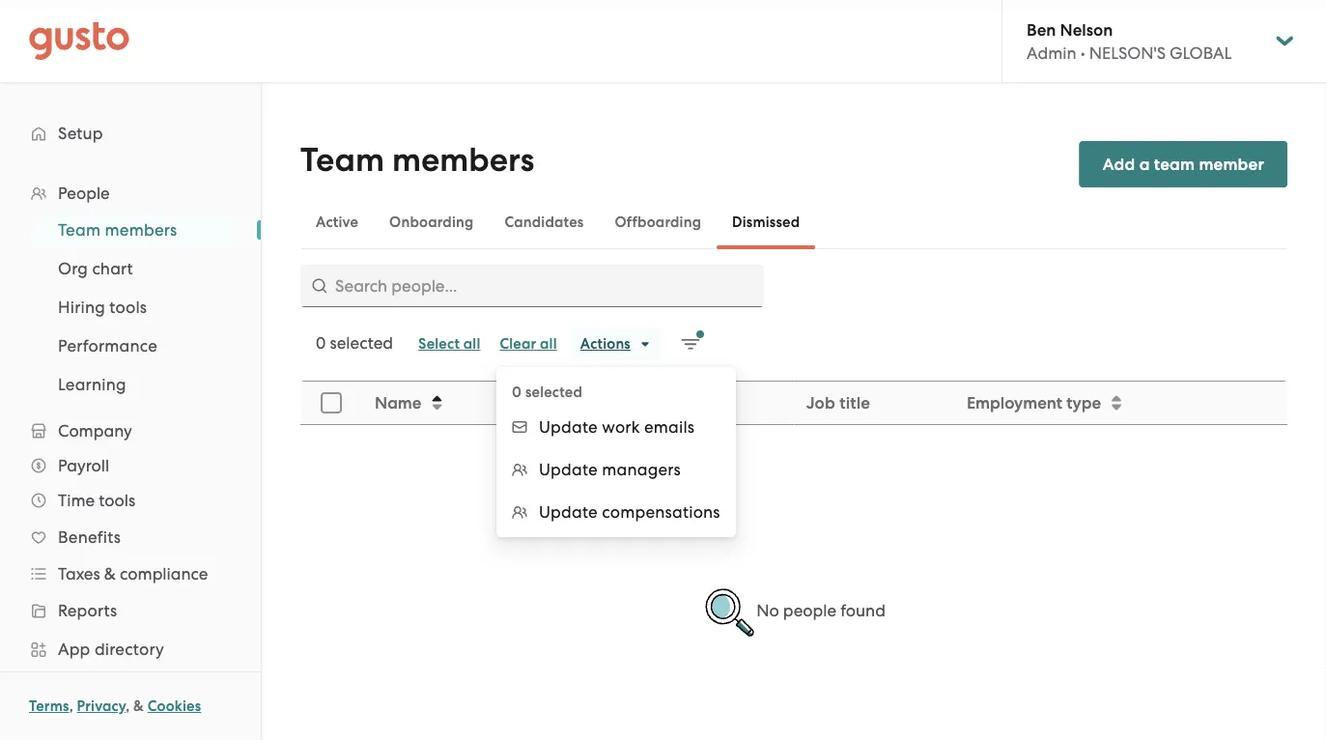 Task type: locate. For each thing, give the bounding box(es) containing it.
update down update managers
[[539, 502, 598, 522]]

update compensations button
[[497, 491, 736, 533]]

clear
[[500, 335, 536, 353]]

0 vertical spatial members
[[392, 141, 534, 180]]

1 vertical spatial &
[[133, 698, 144, 715]]

2 all from the left
[[540, 335, 557, 353]]

0 selected down "clear all" button
[[512, 384, 583, 401]]

performance link
[[35, 328, 242, 363]]

terms
[[29, 698, 69, 715]]

1 horizontal spatial ,
[[126, 698, 130, 715]]

team up active
[[300, 141, 384, 180]]

selected up "select all rows on this page" checkbox
[[330, 333, 393, 353]]

1 vertical spatial team members
[[58, 220, 177, 240]]

update compensations
[[539, 502, 720, 522]]

0 vertical spatial 0
[[316, 333, 326, 353]]

select all
[[418, 335, 481, 353]]

1 list from the top
[[0, 176, 261, 740]]

app directory link
[[19, 632, 242, 667]]

update down department
[[539, 417, 598, 437]]

team members
[[300, 141, 534, 180], [58, 220, 177, 240]]

1 vertical spatial 0
[[512, 384, 522, 401]]

1 vertical spatial team
[[58, 220, 101, 240]]

work
[[602, 417, 640, 437]]

1 vertical spatial update
[[539, 460, 598, 479]]

0 vertical spatial tools
[[109, 298, 147, 317]]

0
[[316, 333, 326, 353], [512, 384, 522, 401]]

, left privacy link at the left
[[69, 698, 73, 715]]

0 up "select all rows on this page" checkbox
[[316, 333, 326, 353]]

0 horizontal spatial 0
[[316, 333, 326, 353]]

1 horizontal spatial selected
[[525, 384, 583, 401]]

hiring tools link
[[35, 290, 242, 325]]

team down people
[[58, 220, 101, 240]]

compensations
[[602, 502, 720, 522]]

0 down clear
[[512, 384, 522, 401]]

setup
[[58, 124, 103, 143]]

taxes
[[58, 564, 100, 584]]

select all button
[[409, 328, 490, 359]]

add a team member button
[[1080, 141, 1288, 187]]

members inside list
[[105, 220, 177, 240]]

job
[[806, 393, 836, 413]]

2 vertical spatial update
[[539, 502, 598, 522]]

company button
[[19, 413, 242, 448]]

0 horizontal spatial all
[[464, 335, 481, 353]]

1 horizontal spatial team
[[300, 141, 384, 180]]

dismissed
[[732, 214, 800, 231]]

1 all from the left
[[464, 335, 481, 353]]

members up onboarding
[[392, 141, 534, 180]]

0 horizontal spatial team
[[58, 220, 101, 240]]

list containing team members
[[0, 211, 261, 404]]

people
[[58, 184, 110, 203]]

update work emails
[[539, 417, 695, 437]]

0 horizontal spatial members
[[105, 220, 177, 240]]

name
[[375, 393, 422, 413]]

,
[[69, 698, 73, 715], [126, 698, 130, 715]]

3 update from the top
[[539, 502, 598, 522]]

tools inside dropdown button
[[99, 491, 135, 510]]

& right taxes
[[104, 564, 116, 584]]

0 horizontal spatial team members
[[58, 220, 177, 240]]

managers
[[602, 460, 681, 479]]

terms link
[[29, 698, 69, 715]]

team members down people dropdown button
[[58, 220, 177, 240]]

reports
[[58, 601, 117, 620]]

, left cookies
[[126, 698, 130, 715]]

members
[[392, 141, 534, 180], [105, 220, 177, 240]]

0 horizontal spatial selected
[[330, 333, 393, 353]]

1 horizontal spatial all
[[540, 335, 557, 353]]

0 vertical spatial team members
[[300, 141, 534, 180]]

list
[[0, 176, 261, 740], [0, 211, 261, 404]]

department
[[548, 393, 642, 413]]

1 , from the left
[[69, 698, 73, 715]]

onboarding
[[389, 214, 474, 231]]

0 vertical spatial update
[[539, 417, 598, 437]]

ben nelson admin • nelson's global
[[1027, 20, 1232, 63]]

team members tab list
[[300, 195, 1288, 249]]

0 horizontal spatial &
[[104, 564, 116, 584]]

tools
[[109, 298, 147, 317], [99, 491, 135, 510]]

0 vertical spatial &
[[104, 564, 116, 584]]

candidates button
[[489, 199, 599, 245]]

team members up onboarding
[[300, 141, 534, 180]]

0 selected up "select all rows on this page" checkbox
[[316, 333, 393, 353]]

onboarding button
[[374, 199, 489, 245]]

update
[[539, 417, 598, 437], [539, 460, 598, 479], [539, 502, 598, 522]]

employment
[[967, 393, 1063, 413]]

found
[[841, 601, 886, 620]]

payroll
[[58, 456, 109, 475]]

candidates
[[505, 214, 584, 231]]

1 update from the top
[[539, 417, 598, 437]]

0 selected
[[316, 333, 393, 353], [512, 384, 583, 401]]

1 horizontal spatial 0 selected
[[512, 384, 583, 401]]

2 list from the top
[[0, 211, 261, 404]]

0 horizontal spatial ,
[[69, 698, 73, 715]]

selected
[[330, 333, 393, 353], [525, 384, 583, 401]]

all
[[464, 335, 481, 353], [540, 335, 557, 353]]

2 update from the top
[[539, 460, 598, 479]]

1 vertical spatial tools
[[99, 491, 135, 510]]

all right the select
[[464, 335, 481, 353]]

terms , privacy , & cookies
[[29, 698, 201, 715]]

tools down org chart "link"
[[109, 298, 147, 317]]

cookies button
[[148, 695, 201, 718]]

1 vertical spatial selected
[[525, 384, 583, 401]]

0 vertical spatial selected
[[330, 333, 393, 353]]

benefits
[[58, 527, 121, 547]]

tools for time tools
[[99, 491, 135, 510]]

emails
[[644, 417, 695, 437]]

update up update compensations button
[[539, 460, 598, 479]]

selected down clear all
[[525, 384, 583, 401]]

all for clear all
[[540, 335, 557, 353]]

tools down payroll "dropdown button"
[[99, 491, 135, 510]]

& left cookies
[[133, 698, 144, 715]]

members down people dropdown button
[[105, 220, 177, 240]]

all right clear
[[540, 335, 557, 353]]

1 horizontal spatial team members
[[300, 141, 534, 180]]

0 selected group
[[497, 406, 736, 533]]

2 , from the left
[[126, 698, 130, 715]]

0 horizontal spatial 0 selected
[[316, 333, 393, 353]]

1 vertical spatial members
[[105, 220, 177, 240]]

team
[[300, 141, 384, 180], [58, 220, 101, 240]]

org chart link
[[35, 251, 242, 286]]

1 vertical spatial 0 selected
[[512, 384, 583, 401]]

&
[[104, 564, 116, 584], [133, 698, 144, 715]]

hiring tools
[[58, 298, 147, 317]]

people
[[783, 601, 837, 620]]



Task type: describe. For each thing, give the bounding box(es) containing it.
payroll button
[[19, 448, 242, 483]]

employment type button
[[955, 383, 1287, 423]]

add
[[1103, 154, 1136, 174]]

global
[[1170, 43, 1232, 63]]

directory
[[95, 640, 164, 659]]

update for update compensations
[[539, 502, 598, 522]]

active
[[316, 214, 358, 231]]

& inside dropdown button
[[104, 564, 116, 584]]

actions
[[580, 335, 631, 353]]

title
[[840, 393, 871, 413]]

team members link
[[35, 213, 242, 247]]

time tools
[[58, 491, 135, 510]]

performance
[[58, 336, 157, 356]]

team members inside list
[[58, 220, 177, 240]]

offboarding
[[615, 214, 701, 231]]

0 vertical spatial team
[[300, 141, 384, 180]]

1 horizontal spatial 0
[[512, 384, 522, 401]]

privacy link
[[77, 698, 126, 715]]

reports link
[[19, 593, 242, 628]]

admin
[[1027, 43, 1077, 63]]

clear all
[[500, 335, 557, 353]]

cookies
[[148, 698, 201, 715]]

company
[[58, 421, 132, 441]]

Select all rows on this page checkbox
[[310, 382, 353, 424]]

chart
[[92, 259, 133, 278]]

taxes & compliance button
[[19, 556, 242, 591]]

add a team member
[[1103, 154, 1265, 174]]

taxes & compliance
[[58, 564, 208, 584]]

app directory
[[58, 640, 164, 659]]

select
[[418, 335, 460, 353]]

org chart
[[58, 259, 133, 278]]

time tools button
[[19, 483, 242, 518]]

ben
[[1027, 20, 1056, 39]]

setup link
[[19, 116, 242, 151]]

learning
[[58, 375, 126, 394]]

1 horizontal spatial &
[[133, 698, 144, 715]]

active button
[[300, 199, 374, 245]]

0 vertical spatial 0 selected
[[316, 333, 393, 353]]

name button
[[363, 383, 535, 423]]

time
[[58, 491, 95, 510]]

no
[[757, 601, 779, 620]]

job title
[[806, 393, 871, 413]]

•
[[1081, 43, 1086, 63]]

home image
[[29, 22, 129, 60]]

Search people... field
[[300, 265, 764, 307]]

benefits link
[[19, 520, 242, 555]]

update managers button
[[497, 448, 736, 491]]

nelson's
[[1090, 43, 1166, 63]]

dismissed button
[[717, 199, 816, 245]]

all for select all
[[464, 335, 481, 353]]

update work emails button
[[497, 406, 736, 448]]

actions button
[[571, 328, 662, 359]]

gusto navigation element
[[0, 83, 261, 740]]

tools for hiring tools
[[109, 298, 147, 317]]

update for update work emails
[[539, 417, 598, 437]]

app
[[58, 640, 90, 659]]

learning link
[[35, 367, 242, 402]]

offboarding button
[[599, 199, 717, 245]]

nelson
[[1060, 20, 1113, 39]]

team
[[1154, 154, 1195, 174]]

team inside gusto navigation "element"
[[58, 220, 101, 240]]

1 horizontal spatial members
[[392, 141, 534, 180]]

privacy
[[77, 698, 126, 715]]

a
[[1140, 154, 1150, 174]]

member
[[1199, 154, 1265, 174]]

people button
[[19, 176, 242, 211]]

department button
[[537, 383, 794, 423]]

hiring
[[58, 298, 105, 317]]

no people found
[[757, 601, 886, 620]]

update for update managers
[[539, 460, 598, 479]]

type
[[1067, 393, 1101, 413]]

clear all button
[[490, 328, 567, 359]]

compliance
[[120, 564, 208, 584]]

list containing people
[[0, 176, 261, 740]]

new notifications image
[[681, 330, 704, 354]]

update managers
[[539, 460, 681, 479]]

org
[[58, 259, 88, 278]]

0 selected status
[[316, 333, 393, 353]]

employment type
[[967, 393, 1101, 413]]



Task type: vqa. For each thing, say whether or not it's contained in the screenshot.
continue within button
no



